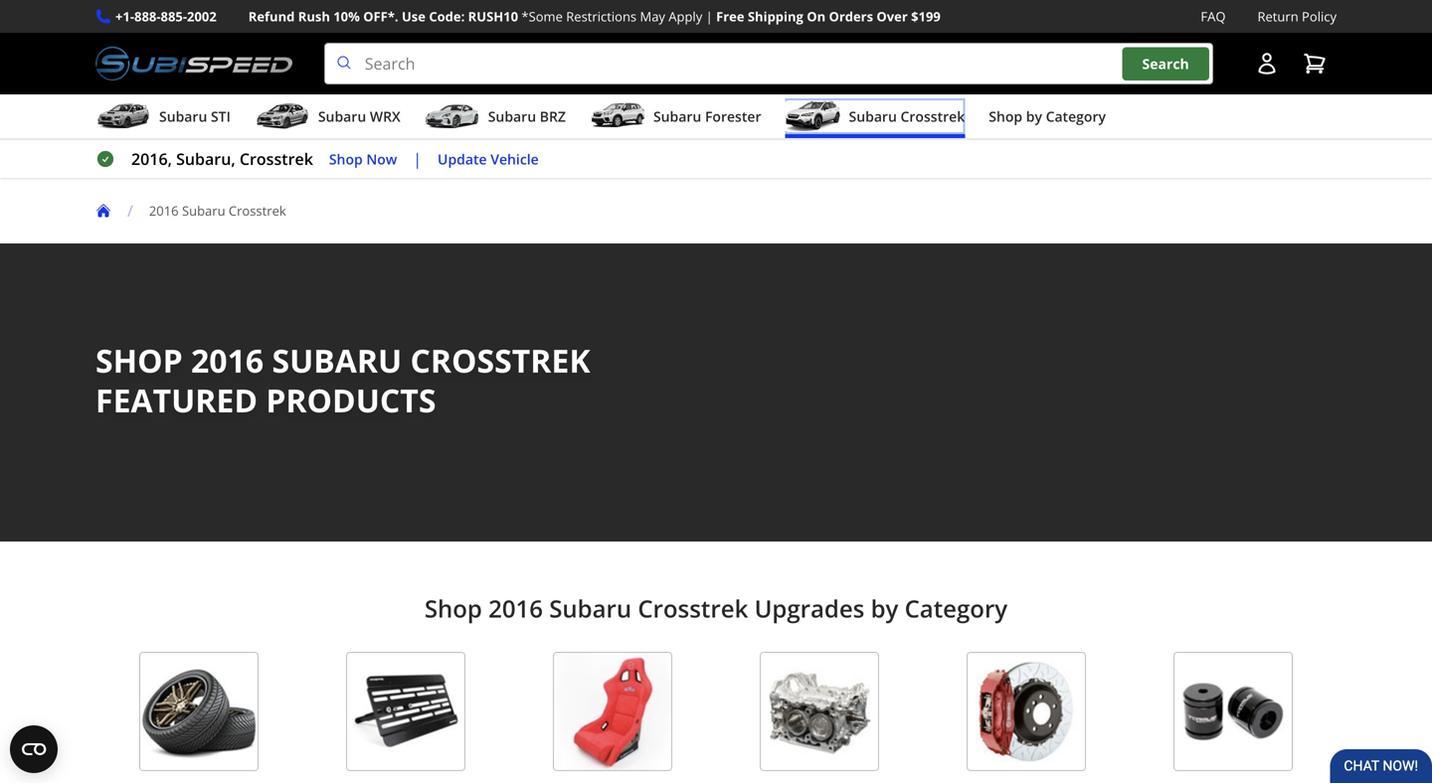 Task type: vqa. For each thing, say whether or not it's contained in the screenshot.
the rightmost the We
no



Task type: describe. For each thing, give the bounding box(es) containing it.
shop by category
[[989, 107, 1106, 126]]

crosstrek inside dropdown button
[[901, 107, 965, 126]]

/
[[127, 200, 133, 221]]

forester
[[705, 107, 761, 126]]

products
[[266, 379, 436, 422]]

a subaru forester thumbnail image image
[[590, 102, 645, 131]]

policy
[[1302, 7, 1337, 25]]

may
[[640, 7, 665, 25]]

subaru brz button
[[424, 99, 566, 138]]

a subaru wrx thumbnail image image
[[254, 102, 310, 131]]

return
[[1258, 7, 1299, 25]]

code:
[[429, 7, 465, 25]]

update
[[438, 149, 487, 168]]

use
[[402, 7, 426, 25]]

+1-888-885-2002 link
[[115, 6, 217, 27]]

0 horizontal spatial by
[[871, 593, 898, 625]]

shop
[[95, 339, 183, 383]]

0 vertical spatial |
[[706, 7, 713, 25]]

shop now link
[[329, 148, 397, 171]]

shop 2016 subaru crosstrek featured products
[[95, 339, 590, 422]]

10%
[[333, 7, 360, 25]]

2016 for shop
[[191, 339, 264, 383]]

subaru wrx button
[[254, 99, 401, 138]]

subaru for subaru wrx
[[318, 107, 366, 126]]

now
[[366, 149, 397, 168]]

exterior image image
[[346, 653, 465, 772]]

upgrades
[[754, 593, 865, 625]]

crosstrek
[[410, 339, 590, 383]]

search input field
[[324, 43, 1213, 85]]

subaru wrx
[[318, 107, 401, 126]]

subaru for subaru crosstrek
[[849, 107, 897, 126]]

open widget image
[[10, 726, 58, 774]]

brakes image image
[[967, 653, 1086, 772]]

update vehicle
[[438, 149, 539, 168]]

subaru forester button
[[590, 99, 761, 138]]

free
[[716, 7, 744, 25]]

button image
[[1255, 52, 1279, 76]]

shop for shop by category
[[989, 107, 1023, 126]]

+1-888-885-2002
[[115, 7, 217, 25]]

$199
[[911, 7, 941, 25]]

interior image image
[[553, 653, 672, 772]]

885-
[[161, 7, 187, 25]]

wheels and tires image image
[[139, 653, 259, 772]]

faq
[[1201, 7, 1226, 25]]

over
[[877, 7, 908, 25]]

shop for shop now
[[329, 149, 363, 168]]

shop for shop 2016 subaru crosstrek upgrades by category
[[425, 593, 482, 625]]

home image
[[95, 203, 111, 219]]

return policy
[[1258, 7, 1337, 25]]

subaru forester
[[653, 107, 761, 126]]

refund rush 10% off*. use code: rush10 *some restrictions may apply | free shipping on orders over $199
[[248, 7, 941, 25]]

subaru sti button
[[95, 99, 231, 138]]

2016 subaru crosstrek link
[[149, 202, 302, 220]]

1 vertical spatial category
[[905, 593, 1008, 625]]



Task type: locate. For each thing, give the bounding box(es) containing it.
subispeed logo image
[[95, 43, 292, 85]]

0 vertical spatial by
[[1026, 107, 1042, 126]]

2016, subaru, crosstrek
[[131, 148, 313, 170]]

subaru
[[272, 339, 402, 383]]

update vehicle button
[[438, 148, 539, 171]]

a subaru sti thumbnail image image
[[95, 102, 151, 131]]

888-
[[134, 7, 161, 25]]

1 horizontal spatial |
[[706, 7, 713, 25]]

2 horizontal spatial 2016
[[488, 593, 543, 625]]

featured
[[95, 379, 258, 422]]

refund
[[248, 7, 295, 25]]

apply
[[669, 7, 702, 25]]

2016 inside shop 2016 subaru crosstrek featured products
[[191, 339, 264, 383]]

subaru for subaru forester
[[653, 107, 702, 126]]

vehicle
[[491, 149, 539, 168]]

| left the free
[[706, 7, 713, 25]]

subaru brz
[[488, 107, 566, 126]]

2 vertical spatial 2016
[[488, 593, 543, 625]]

1 horizontal spatial 2016
[[191, 339, 264, 383]]

rush
[[298, 7, 330, 25]]

1 vertical spatial 2016
[[191, 339, 264, 383]]

subaru sti
[[159, 107, 231, 126]]

*some
[[522, 7, 563, 25]]

1 horizontal spatial shop
[[425, 593, 482, 625]]

search button
[[1122, 47, 1209, 80]]

0 vertical spatial 2016
[[149, 202, 179, 220]]

wrx
[[370, 107, 401, 126]]

2 horizontal spatial shop
[[989, 107, 1023, 126]]

0 vertical spatial shop
[[989, 107, 1023, 126]]

category
[[1046, 107, 1106, 126], [905, 593, 1008, 625]]

subaru crosstrek
[[849, 107, 965, 126]]

subaru for subaru brz
[[488, 107, 536, 126]]

1 vertical spatial by
[[871, 593, 898, 625]]

category inside shop by category dropdown button
[[1046, 107, 1106, 126]]

faq link
[[1201, 6, 1226, 27]]

return policy link
[[1258, 6, 1337, 27]]

2016 for shop
[[488, 593, 543, 625]]

subaru for subaru sti
[[159, 107, 207, 126]]

shipping
[[748, 7, 804, 25]]

shop now
[[329, 149, 397, 168]]

0 horizontal spatial shop
[[329, 149, 363, 168]]

orders
[[829, 7, 873, 25]]

| right now
[[413, 148, 422, 170]]

2 vertical spatial shop
[[425, 593, 482, 625]]

0 horizontal spatial category
[[905, 593, 1008, 625]]

0 horizontal spatial |
[[413, 148, 422, 170]]

1 vertical spatial shop
[[329, 149, 363, 168]]

2002
[[187, 7, 217, 25]]

off*.
[[363, 7, 398, 25]]

shop inside dropdown button
[[989, 107, 1023, 126]]

subaru,
[[176, 148, 235, 170]]

a subaru brz thumbnail image image
[[424, 102, 480, 131]]

sti
[[211, 107, 231, 126]]

1 horizontal spatial category
[[1046, 107, 1106, 126]]

shop 2016 subaru crosstrek upgrades by category
[[425, 593, 1008, 625]]

drivetrain image image
[[1174, 653, 1293, 772]]

subaru
[[159, 107, 207, 126], [318, 107, 366, 126], [488, 107, 536, 126], [653, 107, 702, 126], [849, 107, 897, 126], [182, 202, 225, 220], [549, 593, 632, 625]]

2016 subaru crosstrek
[[149, 202, 286, 220]]

engine image image
[[760, 653, 879, 772]]

rush10
[[468, 7, 518, 25]]

2016
[[149, 202, 179, 220], [191, 339, 264, 383], [488, 593, 543, 625]]

search
[[1142, 54, 1189, 73]]

subaru inside dropdown button
[[849, 107, 897, 126]]

by
[[1026, 107, 1042, 126], [871, 593, 898, 625]]

subaru crosstrek button
[[785, 99, 965, 138]]

0 horizontal spatial 2016
[[149, 202, 179, 220]]

|
[[706, 7, 713, 25], [413, 148, 422, 170]]

1 horizontal spatial by
[[1026, 107, 1042, 126]]

shop
[[989, 107, 1023, 126], [329, 149, 363, 168], [425, 593, 482, 625]]

1 vertical spatial |
[[413, 148, 422, 170]]

0 vertical spatial category
[[1046, 107, 1106, 126]]

brz
[[540, 107, 566, 126]]

crosstrek
[[901, 107, 965, 126], [240, 148, 313, 170], [229, 202, 286, 220], [638, 593, 748, 625]]

by inside dropdown button
[[1026, 107, 1042, 126]]

on
[[807, 7, 826, 25]]

shop by category button
[[989, 99, 1106, 138]]

restrictions
[[566, 7, 637, 25]]

+1-
[[115, 7, 134, 25]]

2016,
[[131, 148, 172, 170]]

a subaru crosstrek thumbnail image image
[[785, 102, 841, 131]]



